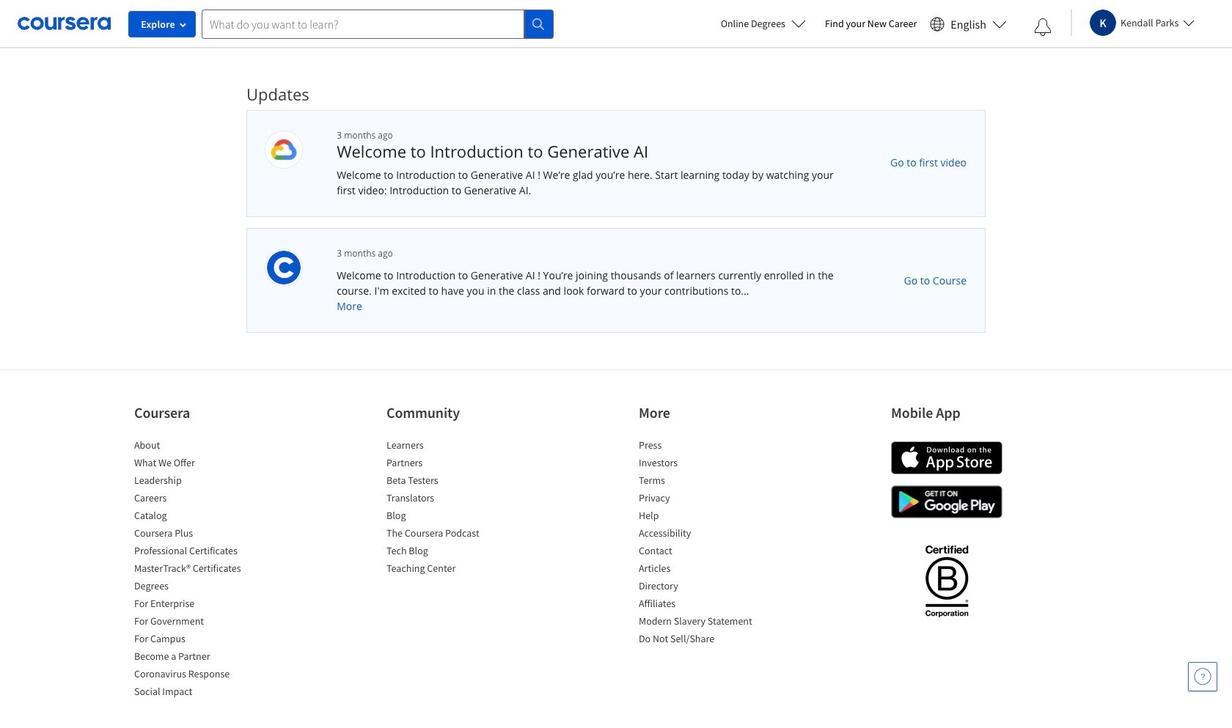 Task type: vqa. For each thing, say whether or not it's contained in the screenshot.
the leftmost View
no



Task type: describe. For each thing, give the bounding box(es) containing it.
help center image
[[1194, 668, 1212, 686]]

logo of certified b corporation image
[[916, 537, 977, 625]]

1 list from the left
[[134, 438, 259, 702]]

2 list from the left
[[387, 438, 511, 579]]



Task type: locate. For each thing, give the bounding box(es) containing it.
get it on google play image
[[891, 486, 1003, 519]]

0 horizontal spatial list
[[134, 438, 259, 702]]

1 horizontal spatial list
[[387, 438, 511, 579]]

list item
[[134, 438, 259, 455], [387, 438, 511, 455], [639, 438, 763, 455], [134, 455, 259, 473], [387, 455, 511, 473], [639, 455, 763, 473], [134, 473, 259, 491], [387, 473, 511, 491], [639, 473, 763, 491], [134, 491, 259, 508], [387, 491, 511, 508], [639, 491, 763, 508], [134, 508, 259, 526], [387, 508, 511, 526], [639, 508, 763, 526], [134, 526, 259, 543], [387, 526, 511, 543], [639, 526, 763, 543], [134, 543, 259, 561], [387, 543, 511, 561], [639, 543, 763, 561], [134, 561, 259, 579], [387, 561, 511, 579], [639, 561, 763, 579], [134, 579, 259, 596], [639, 579, 763, 596], [134, 596, 259, 614], [639, 596, 763, 614], [134, 614, 259, 631], [639, 614, 763, 631], [134, 631, 259, 649], [639, 631, 763, 649], [134, 649, 259, 667], [134, 667, 259, 684], [134, 684, 259, 702]]

list
[[134, 438, 259, 702], [387, 438, 511, 579], [639, 438, 763, 649]]

3 list from the left
[[639, 438, 763, 649]]

download on the app store image
[[891, 442, 1003, 475]]

What do you want to learn? text field
[[202, 9, 524, 39]]

2 horizontal spatial list
[[639, 438, 763, 649]]

None search field
[[202, 9, 554, 39]]

coursera image
[[18, 12, 111, 35]]



